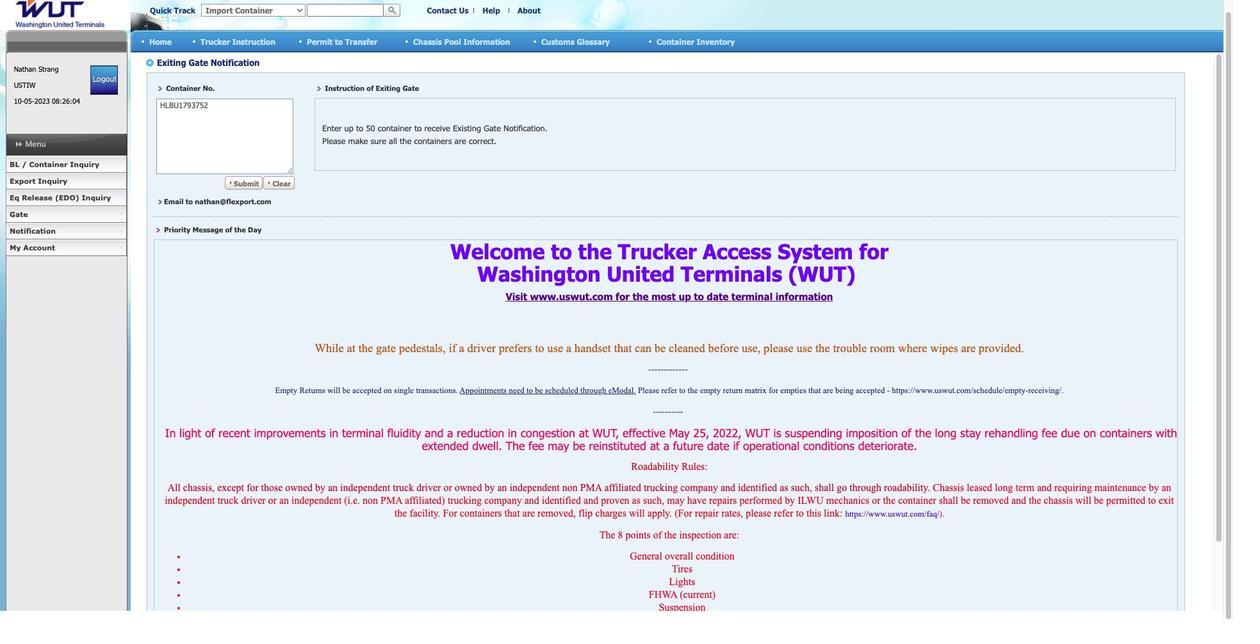 Task type: describe. For each thing, give the bounding box(es) containing it.
trucker
[[201, 37, 230, 46]]

permit
[[307, 37, 333, 46]]

1 vertical spatial container
[[29, 160, 68, 169]]

help link
[[483, 6, 500, 15]]

/
[[22, 160, 27, 169]]

contact us
[[427, 6, 469, 15]]

customs
[[542, 37, 575, 46]]

account
[[23, 244, 55, 252]]

05-
[[24, 97, 34, 105]]

inquiry for container
[[70, 160, 99, 169]]

contact us link
[[427, 6, 469, 15]]

bl / container inquiry
[[10, 160, 99, 169]]

bl / container inquiry link
[[6, 156, 127, 173]]

gate link
[[6, 206, 127, 223]]

information
[[464, 37, 510, 46]]

my account
[[10, 244, 55, 252]]

nathan strang
[[14, 65, 59, 73]]

gate
[[10, 210, 28, 219]]

transfer
[[345, 37, 378, 46]]

glossary
[[577, 37, 610, 46]]

about
[[518, 6, 541, 15]]

eq release (edo) inquiry link
[[6, 190, 127, 206]]

eq release (edo) inquiry
[[10, 194, 111, 202]]

2023
[[34, 97, 50, 105]]

chassis pool information
[[413, 37, 510, 46]]

chassis
[[413, 37, 442, 46]]

export
[[10, 177, 36, 185]]

home
[[149, 37, 172, 46]]

about link
[[518, 6, 541, 15]]

help
[[483, 6, 500, 15]]



Task type: locate. For each thing, give the bounding box(es) containing it.
ustiw
[[14, 81, 36, 89]]

1 vertical spatial inquiry
[[38, 177, 67, 185]]

2 vertical spatial inquiry
[[82, 194, 111, 202]]

eq
[[10, 194, 19, 202]]

export inquiry link
[[6, 173, 127, 190]]

10-05-2023 08:26:04
[[14, 97, 80, 105]]

container up 'export inquiry'
[[29, 160, 68, 169]]

None text field
[[307, 4, 384, 17]]

0 vertical spatial inquiry
[[70, 160, 99, 169]]

contact
[[427, 6, 457, 15]]

container inventory
[[657, 37, 735, 46]]

customs glossary
[[542, 37, 610, 46]]

container
[[657, 37, 695, 46], [29, 160, 68, 169]]

us
[[459, 6, 469, 15]]

strang
[[38, 65, 59, 73]]

08:26:04
[[52, 97, 80, 105]]

bl
[[10, 160, 19, 169]]

inquiry down bl / container inquiry
[[38, 177, 67, 185]]

inquiry right (edo)
[[82, 194, 111, 202]]

inquiry for (edo)
[[82, 194, 111, 202]]

0 vertical spatial container
[[657, 37, 695, 46]]

my
[[10, 244, 21, 252]]

pool
[[445, 37, 461, 46]]

trucker instruction
[[201, 37, 276, 46]]

my account link
[[6, 240, 127, 256]]

permit to transfer
[[307, 37, 378, 46]]

login image
[[91, 65, 118, 95]]

to
[[335, 37, 343, 46]]

notification link
[[6, 223, 127, 240]]

container left inventory
[[657, 37, 695, 46]]

quick
[[150, 6, 172, 15]]

track
[[174, 6, 195, 15]]

inventory
[[697, 37, 735, 46]]

export inquiry
[[10, 177, 67, 185]]

0 horizontal spatial container
[[29, 160, 68, 169]]

instruction
[[232, 37, 276, 46]]

inquiry
[[70, 160, 99, 169], [38, 177, 67, 185], [82, 194, 111, 202]]

quick track
[[150, 6, 195, 15]]

(edo)
[[55, 194, 79, 202]]

10-
[[14, 97, 24, 105]]

1 horizontal spatial container
[[657, 37, 695, 46]]

inquiry up export inquiry link
[[70, 160, 99, 169]]

nathan
[[14, 65, 36, 73]]

release
[[22, 194, 53, 202]]

notification
[[10, 227, 56, 235]]



Task type: vqa. For each thing, say whether or not it's contained in the screenshot.
Login 'icon'
yes



